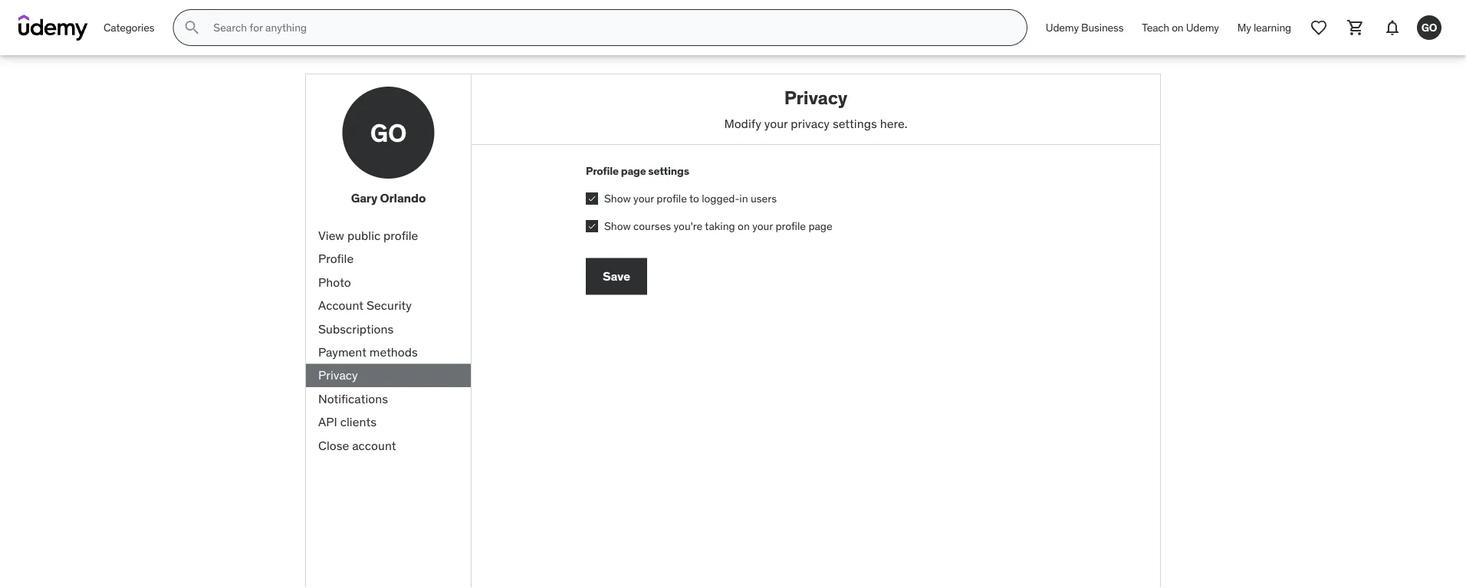 Task type: vqa. For each thing, say whether or not it's contained in the screenshot.
THE 'MY LEARNING' Link
yes



Task type: locate. For each thing, give the bounding box(es) containing it.
xsmall image up save button
[[586, 220, 598, 232]]

2 horizontal spatial profile
[[776, 219, 806, 233]]

your down profile page settings
[[633, 191, 654, 205]]

on right teach
[[1172, 20, 1184, 34]]

api
[[318, 414, 337, 430]]

on inside teach on udemy link
[[1172, 20, 1184, 34]]

show left courses
[[604, 219, 631, 233]]

0 vertical spatial xsmall image
[[586, 193, 598, 205]]

1 vertical spatial xsmall image
[[586, 220, 598, 232]]

modify
[[724, 115, 761, 131]]

profile up profile link
[[383, 228, 418, 243]]

here.
[[880, 115, 908, 131]]

1 horizontal spatial page
[[809, 219, 833, 233]]

0 vertical spatial go
[[1422, 20, 1437, 34]]

profile page settings
[[586, 164, 689, 178]]

settings
[[833, 115, 877, 131], [648, 164, 689, 178]]

1 horizontal spatial profile
[[657, 191, 687, 205]]

learning
[[1254, 20, 1291, 34]]

api clients link
[[306, 411, 471, 434]]

udemy left business
[[1046, 20, 1079, 34]]

profile down users on the right top
[[776, 219, 806, 233]]

1 horizontal spatial privacy
[[784, 86, 848, 109]]

go link
[[1411, 9, 1448, 46]]

profile left the to
[[657, 191, 687, 205]]

0 vertical spatial on
[[1172, 20, 1184, 34]]

to
[[689, 191, 699, 205]]

1 vertical spatial profile
[[318, 251, 354, 267]]

0 horizontal spatial profile
[[383, 228, 418, 243]]

xsmall image
[[586, 193, 598, 205], [586, 220, 598, 232]]

2 show from the top
[[604, 219, 631, 233]]

subscriptions link
[[306, 317, 471, 341]]

teach
[[1142, 20, 1169, 34]]

go right notifications icon
[[1422, 20, 1437, 34]]

show down profile page settings
[[604, 191, 631, 205]]

show
[[604, 191, 631, 205], [604, 219, 631, 233]]

logged-
[[702, 191, 740, 205]]

page
[[621, 164, 646, 178], [809, 219, 833, 233]]

account security link
[[306, 294, 471, 317]]

my learning
[[1238, 20, 1291, 34]]

0 horizontal spatial page
[[621, 164, 646, 178]]

1 vertical spatial page
[[809, 219, 833, 233]]

notifications
[[318, 391, 388, 406]]

profile
[[586, 164, 619, 178], [318, 251, 354, 267]]

0 vertical spatial profile
[[586, 164, 619, 178]]

your
[[764, 115, 788, 131], [633, 191, 654, 205], [752, 219, 773, 233]]

1 vertical spatial privacy
[[318, 367, 358, 383]]

privacy
[[791, 115, 830, 131]]

xsmall image down profile page settings
[[586, 193, 598, 205]]

1 horizontal spatial on
[[1172, 20, 1184, 34]]

udemy business link
[[1037, 9, 1133, 46]]

1 xsmall image from the top
[[586, 193, 598, 205]]

view public profile profile photo account security subscriptions payment methods privacy notifications api clients close account
[[318, 228, 418, 453]]

settings inside privacy modify your privacy settings here.
[[833, 115, 877, 131]]

show for show your profile to logged-in users
[[604, 191, 631, 205]]

1 show from the top
[[604, 191, 631, 205]]

go
[[1422, 20, 1437, 34], [370, 117, 407, 148]]

shopping cart with 0 items image
[[1347, 18, 1365, 37]]

1 vertical spatial show
[[604, 219, 631, 233]]

1 vertical spatial settings
[[648, 164, 689, 178]]

your down users on the right top
[[752, 219, 773, 233]]

profile for view public profile profile photo account security subscriptions payment methods privacy notifications api clients close account
[[383, 228, 418, 243]]

1 horizontal spatial go
[[1422, 20, 1437, 34]]

show for show courses you're taking on your profile page
[[604, 219, 631, 233]]

profile inside view public profile profile photo account security subscriptions payment methods privacy notifications api clients close account
[[383, 228, 418, 243]]

my learning link
[[1228, 9, 1301, 46]]

privacy down payment
[[318, 367, 358, 383]]

udemy
[[1046, 20, 1079, 34], [1186, 20, 1219, 34]]

0 horizontal spatial udemy
[[1046, 20, 1079, 34]]

privacy up privacy
[[784, 86, 848, 109]]

2 vertical spatial your
[[752, 219, 773, 233]]

teach on udemy
[[1142, 20, 1219, 34]]

0 vertical spatial show
[[604, 191, 631, 205]]

1 horizontal spatial profile
[[586, 164, 619, 178]]

0 vertical spatial settings
[[833, 115, 877, 131]]

2 xsmall image from the top
[[586, 220, 598, 232]]

subscriptions
[[318, 321, 394, 336]]

1 udemy from the left
[[1046, 20, 1079, 34]]

users
[[751, 191, 777, 205]]

1 vertical spatial your
[[633, 191, 654, 205]]

1 horizontal spatial udemy
[[1186, 20, 1219, 34]]

settings left the here.
[[833, 115, 877, 131]]

go up gary orlando
[[370, 117, 407, 148]]

privacy link
[[306, 364, 471, 387]]

0 vertical spatial your
[[764, 115, 788, 131]]

your right modify
[[764, 115, 788, 131]]

0 horizontal spatial on
[[738, 219, 750, 233]]

profile for show your profile to logged-in users
[[657, 191, 687, 205]]

on
[[1172, 20, 1184, 34], [738, 219, 750, 233]]

clients
[[340, 414, 376, 430]]

2 udemy from the left
[[1186, 20, 1219, 34]]

1 vertical spatial go
[[370, 117, 407, 148]]

0 horizontal spatial privacy
[[318, 367, 358, 383]]

1 horizontal spatial settings
[[833, 115, 877, 131]]

view
[[318, 228, 344, 243]]

0 horizontal spatial profile
[[318, 251, 354, 267]]

on right taking
[[738, 219, 750, 233]]

privacy modify your privacy settings here.
[[724, 86, 908, 131]]

profile
[[657, 191, 687, 205], [776, 219, 806, 233], [383, 228, 418, 243]]

0 vertical spatial privacy
[[784, 86, 848, 109]]

privacy
[[784, 86, 848, 109], [318, 367, 358, 383]]

udemy left my
[[1186, 20, 1219, 34]]

settings up show your profile to logged-in users
[[648, 164, 689, 178]]

gary
[[351, 190, 377, 206]]

categories button
[[94, 9, 164, 46]]



Task type: describe. For each thing, give the bounding box(es) containing it.
show courses you're taking on your profile page
[[604, 219, 833, 233]]

payment
[[318, 344, 367, 360]]

notifications link
[[306, 387, 471, 411]]

submit search image
[[183, 18, 201, 37]]

business
[[1081, 20, 1124, 34]]

xsmall image for show your profile to logged-in users
[[586, 193, 598, 205]]

0 vertical spatial page
[[621, 164, 646, 178]]

udemy business
[[1046, 20, 1124, 34]]

xsmall image for show courses you're taking on your profile page
[[586, 220, 598, 232]]

wishlist image
[[1310, 18, 1328, 37]]

categories
[[104, 20, 154, 34]]

profile inside view public profile profile photo account security subscriptions payment methods privacy notifications api clients close account
[[318, 251, 354, 267]]

show your profile to logged-in users
[[604, 191, 777, 205]]

0 horizontal spatial go
[[370, 117, 407, 148]]

0 horizontal spatial settings
[[648, 164, 689, 178]]

you're
[[674, 219, 703, 233]]

taking
[[705, 219, 735, 233]]

udemy image
[[18, 15, 88, 41]]

methods
[[370, 344, 418, 360]]

profile link
[[306, 247, 471, 271]]

security
[[367, 297, 412, 313]]

close account link
[[306, 434, 471, 457]]

photo
[[318, 274, 351, 290]]

my
[[1238, 20, 1251, 34]]

view public profile link
[[306, 224, 471, 247]]

payment methods link
[[306, 341, 471, 364]]

account
[[318, 297, 364, 313]]

notifications image
[[1383, 18, 1402, 37]]

orlando
[[380, 190, 426, 206]]

gary orlando
[[351, 190, 426, 206]]

teach on udemy link
[[1133, 9, 1228, 46]]

1 vertical spatial on
[[738, 219, 750, 233]]

privacy inside privacy modify your privacy settings here.
[[784, 86, 848, 109]]

save
[[603, 268, 630, 284]]

your inside privacy modify your privacy settings here.
[[764, 115, 788, 131]]

Search for anything text field
[[210, 15, 1008, 41]]

privacy inside view public profile profile photo account security subscriptions payment methods privacy notifications api clients close account
[[318, 367, 358, 383]]

in
[[740, 191, 748, 205]]

courses
[[633, 219, 671, 233]]

account
[[352, 437, 396, 453]]

public
[[347, 228, 381, 243]]

photo link
[[306, 271, 471, 294]]

save button
[[586, 258, 647, 295]]

close
[[318, 437, 349, 453]]



